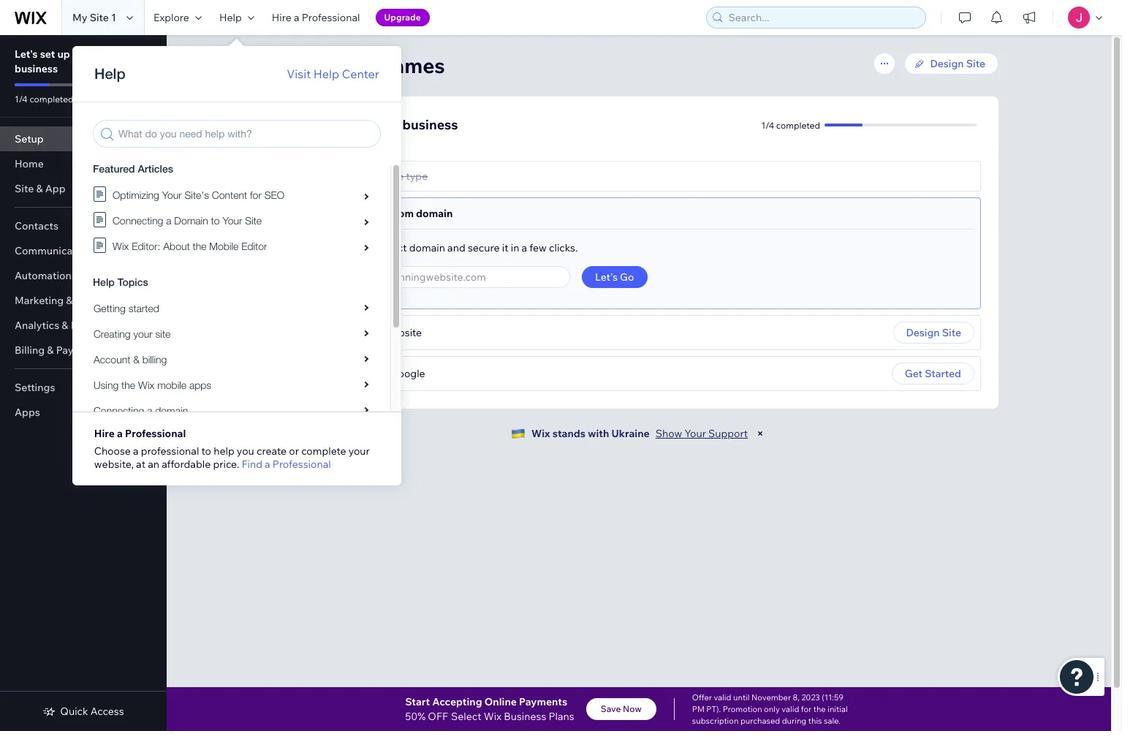 Task type: describe. For each thing, give the bounding box(es) containing it.
found
[[345, 367, 373, 380]]

a right in
[[522, 241, 527, 254]]

affordable
[[162, 458, 211, 471]]

0 horizontal spatial hire
[[94, 427, 115, 440]]

visit
[[287, 67, 311, 81]]

1 vertical spatial professional
[[125, 427, 186, 440]]

start
[[405, 695, 430, 709]]

in
[[511, 241, 519, 254]]

site
[[387, 170, 404, 183]]

settings link
[[0, 375, 167, 400]]

hire a professional inside hire a professional link
[[272, 11, 360, 24]]

find a professional
[[242, 458, 331, 471]]

a inside hire a professional link
[[294, 11, 299, 24]]

offer
[[692, 692, 712, 703]]

support
[[709, 427, 748, 440]]

automations
[[15, 269, 77, 282]]

create
[[257, 445, 287, 458]]

until
[[733, 692, 750, 703]]

price.
[[213, 458, 239, 471]]

1 horizontal spatial completed
[[776, 120, 820, 131]]

website,
[[94, 458, 134, 471]]

hire a professional link
[[263, 0, 369, 35]]

1/4 inside sidebar element
[[15, 94, 28, 105]]

seo
[[75, 294, 97, 307]]

this
[[809, 716, 822, 726]]

pm
[[692, 704, 705, 714]]

site & app
[[15, 182, 66, 195]]

business
[[504, 710, 546, 723]]

site inside button
[[942, 326, 962, 339]]

a left the custom
[[369, 207, 375, 220]]

a inside choose a professional to help you create or complete your website, at an affordable price.
[[133, 445, 139, 458]]

visit help center
[[287, 67, 379, 81]]

save now
[[601, 703, 642, 714]]

find a professional link
[[242, 458, 331, 471]]

during
[[782, 716, 807, 726]]

offer valid until november 8, 2023 (11:59 pm pt). promotion only valid for the initial subscription purchased during this sale.
[[692, 692, 848, 726]]

1 horizontal spatial up
[[352, 116, 368, 133]]

upgrade
[[384, 12, 421, 23]]

contacts button
[[0, 214, 167, 238]]

custom
[[377, 207, 414, 220]]

1 horizontal spatial help
[[314, 67, 339, 81]]

clicks.
[[549, 241, 578, 254]]

welcome,
[[279, 53, 375, 78]]

contacts
[[15, 219, 58, 233]]

your inside sidebar element
[[72, 48, 95, 61]]

home
[[15, 157, 44, 170]]

to
[[201, 445, 211, 458]]

payments inside "start accepting online payments 50% off select wix business plans"
[[519, 695, 568, 709]]

1 vertical spatial 1/4
[[761, 120, 774, 131]]

& for analytics
[[62, 319, 68, 332]]

business inside the let's set up your business
[[15, 62, 58, 75]]

billing
[[15, 344, 45, 357]]

promotion
[[723, 704, 762, 714]]

up inside sidebar element
[[57, 48, 70, 61]]

apps button
[[0, 400, 167, 425]]

plans
[[549, 710, 575, 723]]

domain for custom
[[416, 207, 453, 220]]

let's go
[[595, 271, 634, 284]]

1/4 completed inside sidebar element
[[15, 94, 74, 105]]

payments inside popup button
[[56, 344, 104, 357]]

get found on google
[[325, 367, 425, 380]]

the
[[814, 704, 826, 714]]

billing & payments
[[15, 344, 104, 357]]

get for get found on google
[[325, 367, 343, 380]]

subscription
[[692, 716, 739, 726]]

your left perfect
[[349, 241, 370, 254]]

0 horizontal spatial valid
[[714, 692, 732, 703]]

marketing & seo
[[15, 294, 97, 307]]

a right you
[[265, 458, 270, 471]]

your
[[685, 427, 706, 440]]

1 vertical spatial business
[[403, 116, 458, 133]]

completed inside sidebar element
[[30, 94, 74, 105]]

for
[[801, 704, 812, 714]]

(11:59
[[822, 692, 844, 703]]

& for billing
[[47, 344, 54, 357]]

my site 1
[[72, 11, 116, 24]]

1 vertical spatial valid
[[782, 704, 799, 714]]

sidebar element
[[0, 35, 167, 731]]

quick access
[[60, 705, 124, 718]]

off
[[428, 710, 448, 723]]

start accepting online payments 50% off select wix business plans
[[405, 695, 575, 723]]

1 vertical spatial let's set up your business
[[297, 116, 458, 133]]

now
[[623, 703, 642, 714]]

help
[[214, 445, 235, 458]]

ukraine
[[612, 427, 650, 440]]

go
[[620, 271, 634, 284]]

connect
[[325, 207, 367, 220]]

and
[[448, 241, 466, 254]]

marketing & seo button
[[0, 288, 167, 313]]

& for marketing
[[66, 294, 73, 307]]

james
[[380, 53, 445, 78]]

design site inside button
[[906, 326, 962, 339]]

your inside choose a professional to help you create or complete your website, at an affordable price.
[[349, 445, 370, 458]]

design site link
[[904, 53, 999, 75]]

e.g., mystunningwebsite.com field
[[344, 267, 565, 287]]

design site button
[[893, 322, 975, 344]]



Task type: vqa. For each thing, say whether or not it's contained in the screenshot.
James
yes



Task type: locate. For each thing, give the bounding box(es) containing it.
marketing
[[15, 294, 64, 307]]

find for find a professional
[[242, 458, 262, 471]]

0 horizontal spatial wix
[[484, 710, 502, 723]]

design inside design site link
[[930, 57, 964, 70]]

design your website
[[325, 326, 422, 339]]

business
[[15, 62, 58, 75], [403, 116, 458, 133]]

your up update your site type
[[371, 116, 400, 133]]

get inside button
[[905, 367, 923, 380]]

& right billing
[[47, 344, 54, 357]]

1 vertical spatial let's
[[297, 116, 327, 133]]

0 horizontal spatial 1/4 completed
[[15, 94, 74, 105]]

get left found
[[325, 367, 343, 380]]

& inside analytics & reports dropdown button
[[62, 319, 68, 332]]

set inside sidebar element
[[40, 48, 55, 61]]

1 horizontal spatial valid
[[782, 704, 799, 714]]

apps
[[15, 406, 40, 419]]

a up choose
[[117, 427, 123, 440]]

Search... field
[[724, 7, 921, 28]]

1 horizontal spatial 1/4 completed
[[761, 120, 820, 131]]

my
[[72, 11, 87, 24]]

payments down analytics & reports dropdown button
[[56, 344, 104, 357]]

at
[[136, 458, 146, 471]]

visit help center link
[[287, 65, 379, 83]]

valid
[[714, 692, 732, 703], [782, 704, 799, 714]]

valid up the pt).
[[714, 692, 732, 703]]

purchased
[[741, 716, 780, 726]]

0 vertical spatial wix
[[532, 427, 550, 440]]

& left 'reports'
[[62, 319, 68, 332]]

wix inside "start accepting online payments 50% off select wix business plans"
[[484, 710, 502, 723]]

0 horizontal spatial let's
[[15, 48, 38, 61]]

center
[[342, 67, 379, 81]]

& left 'seo'
[[66, 294, 73, 307]]

0 vertical spatial business
[[15, 62, 58, 75]]

1 vertical spatial domain
[[409, 241, 445, 254]]

billing & payments button
[[0, 338, 167, 363]]

domain
[[416, 207, 453, 220], [409, 241, 445, 254]]

2 vertical spatial professional
[[273, 458, 331, 471]]

get started
[[905, 367, 962, 380]]

find for find your perfect domain and secure it in a few clicks.
[[325, 241, 346, 254]]

valid up during
[[782, 704, 799, 714]]

professional for find a professional link at left
[[273, 458, 331, 471]]

0 horizontal spatial hire a professional
[[94, 427, 186, 440]]

let's set up your business down my on the top left of page
[[15, 48, 95, 75]]

your down my on the top left of page
[[72, 48, 95, 61]]

1 vertical spatial help
[[314, 67, 339, 81]]

analytics & reports button
[[0, 313, 167, 338]]

a up visit
[[294, 11, 299, 24]]

domain left and
[[409, 241, 445, 254]]

0 horizontal spatial let's set up your business
[[15, 48, 95, 75]]

quick
[[60, 705, 88, 718]]

& inside billing & payments popup button
[[47, 344, 54, 357]]

1 vertical spatial payments
[[519, 695, 568, 709]]

pt).
[[707, 704, 721, 714]]

you
[[237, 445, 254, 458]]

0 vertical spatial find
[[325, 241, 346, 254]]

business up type
[[403, 116, 458, 133]]

website
[[385, 326, 422, 339]]

0 vertical spatial professional
[[302, 11, 360, 24]]

1
[[111, 11, 116, 24]]

8,
[[793, 692, 800, 703]]

0 horizontal spatial help
[[219, 11, 242, 24]]

let's set up your business inside sidebar element
[[15, 48, 95, 75]]

& for site
[[36, 182, 43, 195]]

& left app
[[36, 182, 43, 195]]

1 vertical spatial wix
[[484, 710, 502, 723]]

quick access button
[[43, 705, 124, 718]]

0 vertical spatial set
[[40, 48, 55, 61]]

wix stands with ukraine show your support
[[532, 427, 748, 440]]

1 vertical spatial set
[[330, 116, 349, 133]]

find your perfect domain and secure it in a few clicks.
[[325, 241, 578, 254]]

0 horizontal spatial business
[[15, 62, 58, 75]]

& inside site & app dropdown button
[[36, 182, 43, 195]]

0 vertical spatial valid
[[714, 692, 732, 703]]

1 vertical spatial find
[[242, 458, 262, 471]]

1/4
[[15, 94, 28, 105], [761, 120, 774, 131]]

& inside marketing & seo popup button
[[66, 294, 73, 307]]

reports
[[71, 319, 109, 332]]

up
[[57, 48, 70, 61], [352, 116, 368, 133]]

perfect
[[372, 241, 407, 254]]

0 vertical spatial domain
[[416, 207, 453, 220]]

0 vertical spatial let's set up your business
[[15, 48, 95, 75]]

google
[[390, 367, 425, 380]]

0 vertical spatial 1/4 completed
[[15, 94, 74, 105]]

0 horizontal spatial payments
[[56, 344, 104, 357]]

settings
[[15, 381, 55, 394]]

let's set up your business up update your site type
[[297, 116, 458, 133]]

0 horizontal spatial completed
[[30, 94, 74, 105]]

1 get from the left
[[325, 367, 343, 380]]

let's inside button
[[595, 271, 618, 284]]

only
[[764, 704, 780, 714]]

1 vertical spatial 1/4 completed
[[761, 120, 820, 131]]

1 horizontal spatial set
[[330, 116, 349, 133]]

0 vertical spatial hire
[[272, 11, 292, 24]]

design inside design site button
[[906, 326, 940, 339]]

stands
[[553, 427, 586, 440]]

with
[[588, 427, 609, 440]]

&
[[36, 182, 43, 195], [66, 294, 73, 307], [62, 319, 68, 332], [47, 344, 54, 357]]

professional
[[302, 11, 360, 24], [125, 427, 186, 440], [273, 458, 331, 471]]

setup link
[[0, 127, 167, 151]]

automations link
[[0, 263, 167, 288]]

1 vertical spatial design site
[[906, 326, 962, 339]]

get for get started
[[905, 367, 923, 380]]

your left 'website'
[[361, 326, 382, 339]]

find right 'price.' at the bottom left
[[242, 458, 262, 471]]

completed
[[30, 94, 74, 105], [776, 120, 820, 131]]

1 vertical spatial hire
[[94, 427, 115, 440]]

2 horizontal spatial let's
[[595, 271, 618, 284]]

1 vertical spatial up
[[352, 116, 368, 133]]

a left 'an'
[[133, 445, 139, 458]]

get left started
[[905, 367, 923, 380]]

0 horizontal spatial set
[[40, 48, 55, 61]]

payments up business
[[519, 695, 568, 709]]

0 vertical spatial hire a professional
[[272, 11, 360, 24]]

hire right help button
[[272, 11, 292, 24]]

2023
[[802, 692, 820, 703]]

started
[[925, 367, 962, 380]]

50%
[[405, 710, 426, 723]]

your
[[72, 48, 95, 61], [371, 116, 400, 133], [363, 170, 384, 183], [349, 241, 370, 254], [361, 326, 382, 339], [349, 445, 370, 458]]

2 vertical spatial let's
[[595, 271, 618, 284]]

on
[[376, 367, 388, 380]]

site inside dropdown button
[[15, 182, 34, 195]]

1 horizontal spatial payments
[[519, 695, 568, 709]]

1 vertical spatial completed
[[776, 120, 820, 131]]

1 horizontal spatial 1/4
[[761, 120, 774, 131]]

analytics
[[15, 319, 59, 332]]

hire a professional up at
[[94, 427, 186, 440]]

sale.
[[824, 716, 841, 726]]

help right explore
[[219, 11, 242, 24]]

few
[[530, 241, 547, 254]]

1 horizontal spatial hire
[[272, 11, 292, 24]]

design
[[930, 57, 964, 70], [325, 326, 359, 339], [906, 326, 940, 339]]

show your support button
[[656, 427, 748, 440]]

0 vertical spatial design site
[[930, 57, 986, 70]]

0 horizontal spatial find
[[242, 458, 262, 471]]

initial
[[828, 704, 848, 714]]

0 vertical spatial payments
[[56, 344, 104, 357]]

welcome, james
[[279, 53, 445, 78]]

wix left stands
[[532, 427, 550, 440]]

1 horizontal spatial let's set up your business
[[297, 116, 458, 133]]

complete
[[301, 445, 346, 458]]

0 horizontal spatial up
[[57, 48, 70, 61]]

site
[[90, 11, 109, 24], [966, 57, 986, 70], [15, 182, 34, 195], [942, 326, 962, 339]]

2 get from the left
[[905, 367, 923, 380]]

0 horizontal spatial get
[[325, 367, 343, 380]]

find down connect
[[325, 241, 346, 254]]

1 horizontal spatial hire a professional
[[272, 11, 360, 24]]

professional for hire a professional link
[[302, 11, 360, 24]]

online
[[485, 695, 517, 709]]

domain for perfect
[[409, 241, 445, 254]]

1 vertical spatial hire a professional
[[94, 427, 186, 440]]

choose a professional to help you create or complete your website, at an affordable price.
[[94, 445, 370, 471]]

select
[[451, 710, 482, 723]]

hire inside hire a professional link
[[272, 11, 292, 24]]

an
[[148, 458, 159, 471]]

analytics & reports
[[15, 319, 109, 332]]

upgrade button
[[376, 9, 430, 26]]

0 vertical spatial 1/4
[[15, 94, 28, 105]]

domain up find your perfect domain and secure it in a few clicks.
[[416, 207, 453, 220]]

get started button
[[892, 363, 975, 385]]

accepting
[[432, 695, 482, 709]]

1 horizontal spatial business
[[403, 116, 458, 133]]

let's inside sidebar element
[[15, 48, 38, 61]]

wix down online at the bottom of page
[[484, 710, 502, 723]]

1 horizontal spatial wix
[[532, 427, 550, 440]]

update your site type
[[325, 170, 428, 183]]

1 horizontal spatial find
[[325, 241, 346, 254]]

setup
[[15, 132, 44, 146]]

help button
[[210, 0, 263, 35]]

professional
[[141, 445, 199, 458]]

1 horizontal spatial get
[[905, 367, 923, 380]]

help right visit
[[314, 67, 339, 81]]

set
[[40, 48, 55, 61], [330, 116, 349, 133]]

0 horizontal spatial 1/4
[[15, 94, 28, 105]]

communications button
[[0, 238, 167, 263]]

home link
[[0, 151, 167, 176]]

app
[[45, 182, 66, 195]]

0 vertical spatial up
[[57, 48, 70, 61]]

november
[[752, 692, 791, 703]]

help inside button
[[219, 11, 242, 24]]

hire up choose
[[94, 427, 115, 440]]

business up setup
[[15, 62, 58, 75]]

0 vertical spatial help
[[219, 11, 242, 24]]

hire a professional up welcome,
[[272, 11, 360, 24]]

your left site
[[363, 170, 384, 183]]

show
[[656, 427, 682, 440]]

0 vertical spatial let's
[[15, 48, 38, 61]]

help
[[219, 11, 242, 24], [314, 67, 339, 81]]

1 horizontal spatial let's
[[297, 116, 327, 133]]

your right complete
[[349, 445, 370, 458]]

0 vertical spatial completed
[[30, 94, 74, 105]]

site & app button
[[0, 176, 167, 201]]



